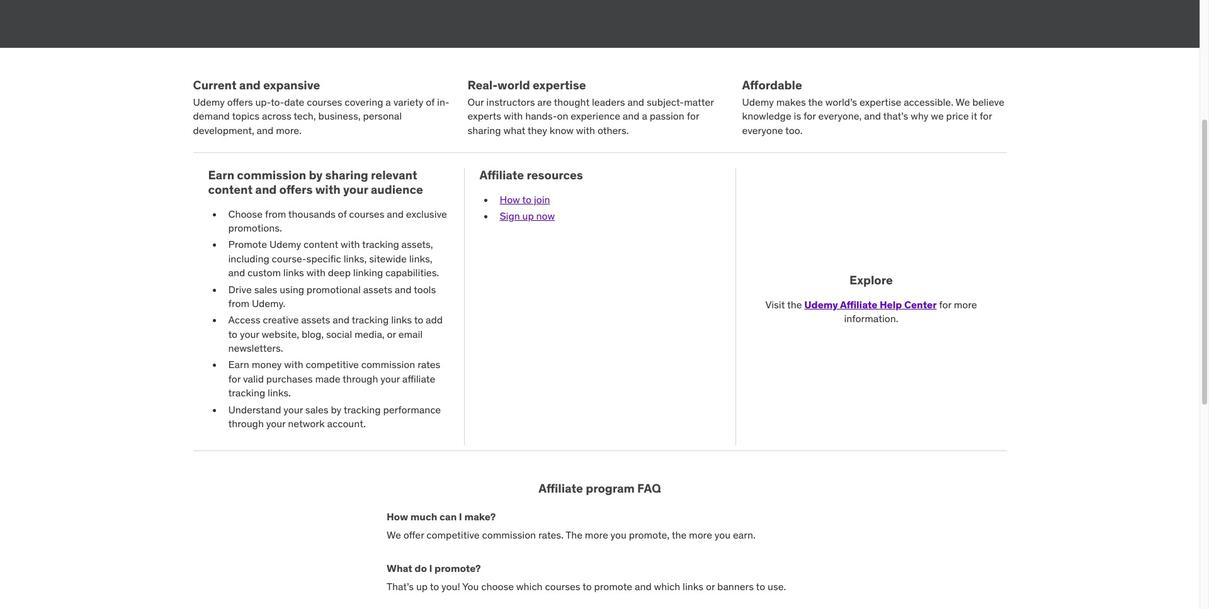 Task type: locate. For each thing, give the bounding box(es) containing it.
creative
[[263, 314, 299, 326]]

from
[[265, 208, 286, 220], [228, 297, 249, 310]]

a left passion
[[642, 110, 647, 122]]

promotional
[[307, 283, 361, 296]]

and up drive
[[228, 266, 245, 279]]

how
[[500, 193, 520, 206], [387, 511, 408, 524]]

sales up udemy.
[[254, 283, 277, 296]]

0 vertical spatial we
[[956, 96, 970, 108]]

commission
[[237, 168, 306, 183], [361, 359, 415, 371], [482, 529, 536, 542]]

0 vertical spatial affiliate
[[480, 168, 524, 183]]

to inside how to join sign up now
[[522, 193, 531, 206]]

2 vertical spatial affiliate
[[539, 481, 583, 497]]

the
[[808, 96, 823, 108], [787, 298, 802, 311], [672, 529, 687, 542]]

1 vertical spatial sharing
[[325, 168, 368, 183]]

1 horizontal spatial or
[[706, 581, 715, 593]]

and inside the earn commission by sharing relevant content and offers with your audience
[[255, 182, 277, 197]]

that's
[[387, 581, 414, 593]]

promote
[[228, 238, 267, 251]]

0 horizontal spatial which
[[516, 581, 543, 593]]

1 vertical spatial through
[[228, 418, 264, 430]]

links down course-
[[283, 266, 304, 279]]

i right do
[[429, 562, 432, 575]]

your down understand
[[266, 418, 286, 430]]

1 horizontal spatial a
[[642, 110, 647, 122]]

0 vertical spatial competitive
[[306, 359, 359, 371]]

make?
[[464, 511, 496, 524]]

the right promote,
[[672, 529, 687, 542]]

2 which from the left
[[654, 581, 680, 593]]

or left banners
[[706, 581, 715, 593]]

our
[[468, 96, 484, 108]]

we left offer
[[387, 529, 401, 542]]

0 vertical spatial a
[[386, 96, 391, 108]]

expertise
[[533, 77, 586, 93], [860, 96, 901, 108]]

0 vertical spatial courses
[[307, 96, 342, 108]]

earn inside choose from thousands of courses and exclusive promotions. promote udemy content with tracking assets, including course-specific links, sitewide links, and custom links with deep linking capabilities. drive sales using promotional assets and tools from udemy. access creative assets and tracking links to add to your website, blog, social media, or email newsletters. earn money with competitive commission rates for valid purchases made through your affiliate tracking links. understand your sales by tracking performance through your network account.
[[228, 359, 249, 371]]

1 vertical spatial of
[[338, 208, 347, 220]]

for left the valid
[[228, 373, 241, 385]]

you left promote,
[[611, 529, 627, 542]]

join
[[534, 193, 550, 206]]

tracking down the valid
[[228, 387, 265, 399]]

0 horizontal spatial of
[[338, 208, 347, 220]]

and right promote at the bottom of page
[[635, 581, 652, 593]]

1 vertical spatial or
[[706, 581, 715, 593]]

links left banners
[[683, 581, 704, 593]]

competitive
[[306, 359, 359, 371], [427, 529, 480, 542]]

affiliate
[[402, 373, 435, 385]]

from down drive
[[228, 297, 249, 310]]

by up "account."
[[331, 403, 341, 416]]

blog,
[[302, 328, 324, 341]]

of left in-
[[426, 96, 435, 108]]

of right thousands
[[338, 208, 347, 220]]

0 horizontal spatial the
[[672, 529, 687, 542]]

2 you from the left
[[715, 529, 731, 542]]

1 vertical spatial courses
[[349, 208, 384, 220]]

explore
[[850, 273, 893, 288]]

0 horizontal spatial more
[[585, 529, 608, 542]]

how to join sign up now
[[500, 193, 555, 222]]

and down audience
[[387, 208, 404, 220]]

competitive inside choose from thousands of courses and exclusive promotions. promote udemy content with tracking assets, including course-specific links, sitewide links, and custom links with deep linking capabilities. drive sales using promotional assets and tools from udemy. access creative assets and tracking links to add to your website, blog, social media, or email newsletters. earn money with competitive commission rates for valid purchases made through your affiliate tracking links. understand your sales by tracking performance through your network account.
[[306, 359, 359, 371]]

for inside for more information.
[[939, 298, 952, 311]]

1 vertical spatial from
[[228, 297, 249, 310]]

custom
[[248, 266, 281, 279]]

everyone,
[[818, 110, 862, 122]]

to-
[[271, 96, 284, 108]]

2 vertical spatial commission
[[482, 529, 536, 542]]

1 horizontal spatial expertise
[[860, 96, 901, 108]]

udemy affiliate help center link
[[804, 298, 937, 311]]

udemy inside choose from thousands of courses and exclusive promotions. promote udemy content with tracking assets, including course-specific links, sitewide links, and custom links with deep linking capabilities. drive sales using promotional assets and tools from udemy. access creative assets and tracking links to add to your website, blog, social media, or email newsletters. earn money with competitive commission rates for valid purchases made through your affiliate tracking links. understand your sales by tracking performance through your network account.
[[269, 238, 301, 251]]

courses down audience
[[349, 208, 384, 220]]

1 vertical spatial sales
[[305, 403, 328, 416]]

a up the personal in the left of the page
[[386, 96, 391, 108]]

date
[[284, 96, 304, 108]]

links up email
[[391, 314, 412, 326]]

tracking
[[362, 238, 399, 251], [352, 314, 389, 326], [228, 387, 265, 399], [344, 403, 381, 416]]

0 horizontal spatial a
[[386, 96, 391, 108]]

the right makes
[[808, 96, 823, 108]]

sharing left relevant at left
[[325, 168, 368, 183]]

1 vertical spatial a
[[642, 110, 647, 122]]

0 horizontal spatial from
[[228, 297, 249, 310]]

sharing down experts
[[468, 124, 501, 136]]

too.
[[785, 124, 803, 136]]

0 vertical spatial of
[[426, 96, 435, 108]]

with up what
[[504, 110, 523, 122]]

the right the visit
[[787, 298, 802, 311]]

1 horizontal spatial which
[[654, 581, 680, 593]]

links, down assets,
[[409, 252, 432, 265]]

0 vertical spatial expertise
[[533, 77, 586, 93]]

the inside affordable udemy makes the world's expertise accessible. we believe knowledge is for everyone, and that's why we price it for everyone too.
[[808, 96, 823, 108]]

0 horizontal spatial up
[[416, 581, 428, 593]]

links, up linking
[[344, 252, 367, 265]]

up-
[[255, 96, 271, 108]]

made
[[315, 373, 340, 385]]

for down "matter" at the top of the page
[[687, 110, 699, 122]]

0 vertical spatial sales
[[254, 283, 277, 296]]

which right promote at the bottom of page
[[654, 581, 680, 593]]

1 horizontal spatial by
[[331, 403, 341, 416]]

how up sign
[[500, 193, 520, 206]]

matter
[[684, 96, 714, 108]]

assets,
[[402, 238, 433, 251]]

0 horizontal spatial how
[[387, 511, 408, 524]]

we
[[931, 110, 944, 122]]

1 vertical spatial content
[[304, 238, 338, 251]]

offers up topics
[[227, 96, 253, 108]]

1 horizontal spatial of
[[426, 96, 435, 108]]

rates.
[[538, 529, 564, 542]]

you left the earn. at the bottom right of page
[[715, 529, 731, 542]]

1 horizontal spatial courses
[[349, 208, 384, 220]]

udemy up course-
[[269, 238, 301, 251]]

sales
[[254, 283, 277, 296], [305, 403, 328, 416]]

2 vertical spatial the
[[672, 529, 687, 542]]

content inside the earn commission by sharing relevant content and offers with your audience
[[208, 182, 253, 197]]

money
[[252, 359, 282, 371]]

1 vertical spatial affiliate
[[840, 298, 878, 311]]

0 vertical spatial content
[[208, 182, 253, 197]]

by up thousands
[[309, 168, 323, 183]]

expertise up that's at top right
[[860, 96, 901, 108]]

subject-
[[647, 96, 684, 108]]

0 vertical spatial the
[[808, 96, 823, 108]]

1 horizontal spatial content
[[304, 238, 338, 251]]

0 horizontal spatial content
[[208, 182, 253, 197]]

up down how to join link
[[522, 210, 534, 222]]

1 horizontal spatial assets
[[363, 283, 392, 296]]

1 vertical spatial the
[[787, 298, 802, 311]]

udemy right the visit
[[804, 298, 838, 311]]

for more information.
[[844, 298, 977, 325]]

world
[[498, 77, 530, 93]]

deep
[[328, 266, 351, 279]]

1 links, from the left
[[344, 252, 367, 265]]

1 horizontal spatial up
[[522, 210, 534, 222]]

experts
[[468, 110, 501, 122]]

2 horizontal spatial affiliate
[[840, 298, 878, 311]]

and up the choose
[[255, 182, 277, 197]]

use.
[[768, 581, 786, 593]]

1 you from the left
[[611, 529, 627, 542]]

content inside choose from thousands of courses and exclusive promotions. promote udemy content with tracking assets, including course-specific links, sitewide links, and custom links with deep linking capabilities. drive sales using promotional assets and tools from udemy. access creative assets and tracking links to add to your website, blog, social media, or email newsletters. earn money with competitive commission rates for valid purchases made through your affiliate tracking links. understand your sales by tracking performance through your network account.
[[304, 238, 338, 251]]

tracking up "account."
[[344, 403, 381, 416]]

how for how much can i make? we offer competitive commission rates. the more you promote, the more you earn.
[[387, 511, 408, 524]]

courses left promote at the bottom of page
[[545, 581, 580, 593]]

1 horizontal spatial links
[[391, 314, 412, 326]]

assets up blog, on the left of the page
[[301, 314, 330, 326]]

i
[[459, 511, 462, 524], [429, 562, 432, 575]]

exclusive
[[406, 208, 447, 220]]

0 horizontal spatial offers
[[227, 96, 253, 108]]

earn up the valid
[[228, 359, 249, 371]]

affiliate for affiliate resources
[[480, 168, 524, 183]]

1 vertical spatial i
[[429, 562, 432, 575]]

commission up the choose
[[237, 168, 306, 183]]

your left relevant at left
[[343, 182, 368, 197]]

offers inside current and expansive udemy offers up-to-date courses covering a variety of in- demand topics across tech, business, personal development, and more.
[[227, 96, 253, 108]]

0 vertical spatial up
[[522, 210, 534, 222]]

media,
[[355, 328, 385, 341]]

0 horizontal spatial assets
[[301, 314, 330, 326]]

0 horizontal spatial commission
[[237, 168, 306, 183]]

1 vertical spatial how
[[387, 511, 408, 524]]

assets
[[363, 283, 392, 296], [301, 314, 330, 326]]

1 vertical spatial offers
[[279, 182, 313, 197]]

udemy up knowledge
[[742, 96, 774, 108]]

0 horizontal spatial affiliate
[[480, 168, 524, 183]]

and down capabilities.
[[395, 283, 412, 296]]

through down understand
[[228, 418, 264, 430]]

we inside how much can i make? we offer competitive commission rates. the more you promote, the more you earn.
[[387, 529, 401, 542]]

affiliate up how much can i make? we offer competitive commission rates. the more you promote, the more you earn.
[[539, 481, 583, 497]]

sharing inside the earn commission by sharing relevant content and offers with your audience
[[325, 168, 368, 183]]

which right choose
[[516, 581, 543, 593]]

1 vertical spatial competitive
[[427, 529, 480, 542]]

your inside the earn commission by sharing relevant content and offers with your audience
[[343, 182, 368, 197]]

0 vertical spatial or
[[387, 328, 396, 341]]

expertise inside real-world expertise our instructors are thought leaders and subject-matter experts with hands-on experience and a passion for sharing what they know with others.
[[533, 77, 586, 93]]

a
[[386, 96, 391, 108], [642, 110, 647, 122]]

2 horizontal spatial links
[[683, 581, 704, 593]]

and up up-
[[239, 77, 261, 93]]

0 horizontal spatial competitive
[[306, 359, 359, 371]]

of inside current and expansive udemy offers up-to-date courses covering a variety of in- demand topics across tech, business, personal development, and more.
[[426, 96, 435, 108]]

2 horizontal spatial more
[[954, 298, 977, 311]]

1 horizontal spatial competitive
[[427, 529, 480, 542]]

expertise up the thought
[[533, 77, 586, 93]]

your down access at bottom left
[[240, 328, 259, 341]]

or inside choose from thousands of courses and exclusive promotions. promote udemy content with tracking assets, including course-specific links, sitewide links, and custom links with deep linking capabilities. drive sales using promotional assets and tools from udemy. access creative assets and tracking links to add to your website, blog, social media, or email newsletters. earn money with competitive commission rates for valid purchases made through your affiliate tracking links. understand your sales by tracking performance through your network account.
[[387, 328, 396, 341]]

links
[[283, 266, 304, 279], [391, 314, 412, 326], [683, 581, 704, 593]]

1 horizontal spatial affiliate
[[539, 481, 583, 497]]

0 vertical spatial earn
[[208, 168, 234, 183]]

commission up affiliate on the left
[[361, 359, 415, 371]]

from up promotions.
[[265, 208, 286, 220]]

1 horizontal spatial i
[[459, 511, 462, 524]]

your left affiliate on the left
[[381, 373, 400, 385]]

2 horizontal spatial the
[[808, 96, 823, 108]]

1 vertical spatial up
[[416, 581, 428, 593]]

1 horizontal spatial more
[[689, 529, 712, 542]]

0 vertical spatial links
[[283, 266, 304, 279]]

affordable udemy makes the world's expertise accessible. we believe knowledge is for everyone, and that's why we price it for everyone too.
[[742, 77, 1005, 136]]

how up offer
[[387, 511, 408, 524]]

0 horizontal spatial sharing
[[325, 168, 368, 183]]

i inside how much can i make? we offer competitive commission rates. the more you promote, the more you earn.
[[459, 511, 462, 524]]

commission inside the earn commission by sharing relevant content and offers with your audience
[[237, 168, 306, 183]]

1 vertical spatial earn
[[228, 359, 249, 371]]

hands-
[[525, 110, 557, 122]]

how inside how to join sign up now
[[500, 193, 520, 206]]

1 horizontal spatial the
[[787, 298, 802, 311]]

assets down linking
[[363, 283, 392, 296]]

1 horizontal spatial links,
[[409, 252, 432, 265]]

1 horizontal spatial commission
[[361, 359, 415, 371]]

offers inside the earn commission by sharing relevant content and offers with your audience
[[279, 182, 313, 197]]

commission down make?
[[482, 529, 536, 542]]

content up specific
[[304, 238, 338, 251]]

up
[[522, 210, 534, 222], [416, 581, 428, 593]]

with up thousands
[[315, 182, 341, 197]]

through
[[343, 373, 378, 385], [228, 418, 264, 430]]

0 vertical spatial from
[[265, 208, 286, 220]]

help
[[880, 298, 902, 311]]

udemy.
[[252, 297, 286, 310]]

1 vertical spatial commission
[[361, 359, 415, 371]]

0 vertical spatial through
[[343, 373, 378, 385]]

and up the social
[[333, 314, 350, 326]]

competitive down the can
[[427, 529, 480, 542]]

1 horizontal spatial from
[[265, 208, 286, 220]]

and inside affordable udemy makes the world's expertise accessible. we believe knowledge is for everyone, and that's why we price it for everyone too.
[[864, 110, 881, 122]]

across
[[262, 110, 291, 122]]

affiliate up information.
[[840, 298, 878, 311]]

offers up thousands
[[279, 182, 313, 197]]

business,
[[318, 110, 361, 122]]

offer
[[404, 529, 424, 542]]

to left join at the top left of page
[[522, 193, 531, 206]]

sitewide
[[369, 252, 407, 265]]

0 horizontal spatial expertise
[[533, 77, 586, 93]]

real-
[[468, 77, 498, 93]]

passion
[[650, 110, 684, 122]]

0 vertical spatial commission
[[237, 168, 306, 183]]

with
[[504, 110, 523, 122], [576, 124, 595, 136], [315, 182, 341, 197], [341, 238, 360, 251], [307, 266, 326, 279], [284, 359, 303, 371]]

1 horizontal spatial you
[[715, 529, 731, 542]]

for inside real-world expertise our instructors are thought leaders and subject-matter experts with hands-on experience and a passion for sharing what they know with others.
[[687, 110, 699, 122]]

2 horizontal spatial courses
[[545, 581, 580, 593]]

affiliate resources
[[480, 168, 583, 183]]

0 horizontal spatial we
[[387, 529, 401, 542]]

we up price
[[956, 96, 970, 108]]

0 horizontal spatial links,
[[344, 252, 367, 265]]

1 horizontal spatial sharing
[[468, 124, 501, 136]]

0 vertical spatial sharing
[[468, 124, 501, 136]]

content up the choose
[[208, 182, 253, 197]]

more left the earn. at the bottom right of page
[[689, 529, 712, 542]]

0 vertical spatial offers
[[227, 96, 253, 108]]

and inside what do i promote? that's up to you! you choose which courses to promote and which links or banners to use.
[[635, 581, 652, 593]]

udemy up demand
[[193, 96, 225, 108]]

0 horizontal spatial you
[[611, 529, 627, 542]]

capabilities.
[[386, 266, 439, 279]]

courses up business,
[[307, 96, 342, 108]]

your
[[343, 182, 368, 197], [240, 328, 259, 341], [381, 373, 400, 385], [284, 403, 303, 416], [266, 418, 286, 430]]

courses inside what do i promote? that's up to you! you choose which courses to promote and which links or banners to use.
[[545, 581, 580, 593]]

topics
[[232, 110, 260, 122]]

for
[[687, 110, 699, 122], [804, 110, 816, 122], [980, 110, 992, 122], [939, 298, 952, 311], [228, 373, 241, 385]]

through right made
[[343, 373, 378, 385]]

competitive up made
[[306, 359, 359, 371]]

for right center
[[939, 298, 952, 311]]

or left email
[[387, 328, 396, 341]]

0 horizontal spatial or
[[387, 328, 396, 341]]

they
[[528, 124, 547, 136]]

or
[[387, 328, 396, 341], [706, 581, 715, 593]]

how inside how much can i make? we offer competitive commission rates. the more you promote, the more you earn.
[[387, 511, 408, 524]]

0 horizontal spatial i
[[429, 562, 432, 575]]

tech,
[[294, 110, 316, 122]]

2 vertical spatial courses
[[545, 581, 580, 593]]

earn down development,
[[208, 168, 234, 183]]

0 horizontal spatial by
[[309, 168, 323, 183]]

more inside for more information.
[[954, 298, 977, 311]]

promote,
[[629, 529, 670, 542]]

i right the can
[[459, 511, 462, 524]]

and left that's at top right
[[864, 110, 881, 122]]

covering
[[345, 96, 383, 108]]

information.
[[844, 312, 898, 325]]

0 vertical spatial how
[[500, 193, 520, 206]]

using
[[280, 283, 304, 296]]

offers
[[227, 96, 253, 108], [279, 182, 313, 197]]

instructors
[[486, 96, 535, 108]]

0 horizontal spatial courses
[[307, 96, 342, 108]]

affiliate up how to join link
[[480, 168, 524, 183]]

more right "the" on the bottom of page
[[585, 529, 608, 542]]

0 vertical spatial by
[[309, 168, 323, 183]]

sales up network
[[305, 403, 328, 416]]

more right center
[[954, 298, 977, 311]]

courses inside choose from thousands of courses and exclusive promotions. promote udemy content with tracking assets, including course-specific links, sitewide links, and custom links with deep linking capabilities. drive sales using promotional assets and tools from udemy. access creative assets and tracking links to add to your website, blog, social media, or email newsletters. earn money with competitive commission rates for valid purchases made through your affiliate tracking links. understand your sales by tracking performance through your network account.
[[349, 208, 384, 220]]

the inside how much can i make? we offer competitive commission rates. the more you promote, the more you earn.
[[672, 529, 687, 542]]

with inside the earn commission by sharing relevant content and offers with your audience
[[315, 182, 341, 197]]

your up network
[[284, 403, 303, 416]]

affiliate
[[480, 168, 524, 183], [840, 298, 878, 311], [539, 481, 583, 497]]

1 vertical spatial expertise
[[860, 96, 901, 108]]

0 vertical spatial i
[[459, 511, 462, 524]]

1 vertical spatial assets
[[301, 314, 330, 326]]



Task type: describe. For each thing, give the bounding box(es) containing it.
what
[[504, 124, 525, 136]]

to left add
[[414, 314, 423, 326]]

1 vertical spatial links
[[391, 314, 412, 326]]

you!
[[442, 581, 460, 593]]

are
[[537, 96, 552, 108]]

development,
[[193, 124, 254, 136]]

in-
[[437, 96, 449, 108]]

course-
[[272, 252, 306, 265]]

to left promote at the bottom of page
[[583, 581, 592, 593]]

rates
[[418, 359, 440, 371]]

it
[[971, 110, 977, 122]]

center
[[904, 298, 937, 311]]

how for how to join sign up now
[[500, 193, 520, 206]]

much
[[410, 511, 437, 524]]

links inside what do i promote? that's up to you! you choose which courses to promote and which links or banners to use.
[[683, 581, 704, 593]]

how to join link
[[500, 193, 550, 206]]

up inside how to join sign up now
[[522, 210, 534, 222]]

affordable
[[742, 77, 802, 93]]

know
[[550, 124, 574, 136]]

commission inside choose from thousands of courses and exclusive promotions. promote udemy content with tracking assets, including course-specific links, sitewide links, and custom links with deep linking capabilities. drive sales using promotional assets and tools from udemy. access creative assets and tracking links to add to your website, blog, social media, or email newsletters. earn money with competitive commission rates for valid purchases made through your affiliate tracking links. understand your sales by tracking performance through your network account.
[[361, 359, 415, 371]]

current
[[193, 77, 237, 93]]

can
[[440, 511, 457, 524]]

you
[[462, 581, 479, 593]]

i inside what do i promote? that's up to you! you choose which courses to promote and which links or banners to use.
[[429, 562, 432, 575]]

to down access at bottom left
[[228, 328, 237, 341]]

believe
[[973, 96, 1005, 108]]

tracking up sitewide
[[362, 238, 399, 251]]

up inside what do i promote? that's up to you! you choose which courses to promote and which links or banners to use.
[[416, 581, 428, 593]]

the
[[566, 529, 583, 542]]

and down across
[[257, 124, 274, 136]]

add
[[426, 314, 443, 326]]

with up specific
[[341, 238, 360, 251]]

that's
[[883, 110, 908, 122]]

drive
[[228, 283, 252, 296]]

to left the use.
[[756, 581, 765, 593]]

for inside choose from thousands of courses and exclusive promotions. promote udemy content with tracking assets, including course-specific links, sitewide links, and custom links with deep linking capabilities. drive sales using promotional assets and tools from udemy. access creative assets and tracking links to add to your website, blog, social media, or email newsletters. earn money with competitive commission rates for valid purchases made through your affiliate tracking links. understand your sales by tracking performance through your network account.
[[228, 373, 241, 385]]

tools
[[414, 283, 436, 296]]

competitive inside how much can i make? we offer competitive commission rates. the more you promote, the more you earn.
[[427, 529, 480, 542]]

2 links, from the left
[[409, 252, 432, 265]]

account.
[[327, 418, 366, 430]]

for right it
[[980, 110, 992, 122]]

affiliate for affiliate program faq
[[539, 481, 583, 497]]

a inside current and expansive udemy offers up-to-date courses covering a variety of in- demand topics across tech, business, personal development, and more.
[[386, 96, 391, 108]]

earn commission by sharing relevant content and offers with your audience
[[208, 168, 423, 197]]

0 horizontal spatial sales
[[254, 283, 277, 296]]

and up the others.
[[623, 110, 640, 122]]

program
[[586, 481, 635, 497]]

of inside choose from thousands of courses and exclusive promotions. promote udemy content with tracking assets, including course-specific links, sitewide links, and custom links with deep linking capabilities. drive sales using promotional assets and tools from udemy. access creative assets and tracking links to add to your website, blog, social media, or email newsletters. earn money with competitive commission rates for valid purchases made through your affiliate tracking links. understand your sales by tracking performance through your network account.
[[338, 208, 347, 220]]

banners
[[717, 581, 754, 593]]

expertise inside affordable udemy makes the world's expertise accessible. we believe knowledge is for everyone, and that's why we price it for everyone too.
[[860, 96, 901, 108]]

and right the 'leaders'
[[628, 96, 644, 108]]

price
[[946, 110, 969, 122]]

social
[[326, 328, 352, 341]]

tracking up media,
[[352, 314, 389, 326]]

linking
[[353, 266, 383, 279]]

personal
[[363, 110, 402, 122]]

resources
[[527, 168, 583, 183]]

accessible.
[[904, 96, 954, 108]]

to left you!
[[430, 581, 439, 593]]

thousands
[[288, 208, 336, 220]]

a inside real-world expertise our instructors are thought leaders and subject-matter experts with hands-on experience and a passion for sharing what they know with others.
[[642, 110, 647, 122]]

why
[[911, 110, 929, 122]]

valid
[[243, 373, 264, 385]]

email
[[398, 328, 423, 341]]

sharing inside real-world expertise our instructors are thought leaders and subject-matter experts with hands-on experience and a passion for sharing what they know with others.
[[468, 124, 501, 136]]

links.
[[268, 387, 291, 399]]

we inside affordable udemy makes the world's expertise accessible. we believe knowledge is for everyone, and that's why we price it for everyone too.
[[956, 96, 970, 108]]

promote?
[[435, 562, 481, 575]]

with up purchases at the left of page
[[284, 359, 303, 371]]

1 horizontal spatial sales
[[305, 403, 328, 416]]

visit the udemy affiliate help center
[[765, 298, 937, 311]]

what
[[387, 562, 412, 575]]

access
[[228, 314, 260, 326]]

others.
[[598, 124, 629, 136]]

0 horizontal spatial links
[[283, 266, 304, 279]]

promote
[[594, 581, 632, 593]]

with down specific
[[307, 266, 326, 279]]

1 which from the left
[[516, 581, 543, 593]]

by inside choose from thousands of courses and exclusive promotions. promote udemy content with tracking assets, including course-specific links, sitewide links, and custom links with deep linking capabilities. drive sales using promotional assets and tools from udemy. access creative assets and tracking links to add to your website, blog, social media, or email newsletters. earn money with competitive commission rates for valid purchases made through your affiliate tracking links. understand your sales by tracking performance through your network account.
[[331, 403, 341, 416]]

audience
[[371, 182, 423, 197]]

now
[[536, 210, 555, 222]]

everyone
[[742, 124, 783, 136]]

or inside what do i promote? that's up to you! you choose which courses to promote and which links or banners to use.
[[706, 581, 715, 593]]

earn.
[[733, 529, 756, 542]]

affiliate program faq
[[539, 481, 661, 497]]

1 horizontal spatial through
[[343, 373, 378, 385]]

for right is
[[804, 110, 816, 122]]

choose
[[481, 581, 514, 593]]

commission inside how much can i make? we offer competitive commission rates. the more you promote, the more you earn.
[[482, 529, 536, 542]]

current and expansive udemy offers up-to-date courses covering a variety of in- demand topics across tech, business, personal development, and more.
[[193, 77, 449, 136]]

thought
[[554, 96, 590, 108]]

network
[[288, 418, 325, 430]]

visit
[[765, 298, 785, 311]]

udemy inside current and expansive udemy offers up-to-date courses covering a variety of in- demand topics across tech, business, personal development, and more.
[[193, 96, 225, 108]]

0 vertical spatial assets
[[363, 283, 392, 296]]

specific
[[306, 252, 341, 265]]

udemy inside affordable udemy makes the world's expertise accessible. we believe knowledge is for everyone, and that's why we price it for everyone too.
[[742, 96, 774, 108]]

expansive
[[263, 77, 320, 93]]

makes
[[776, 96, 806, 108]]

relevant
[[371, 168, 417, 183]]

sign up now link
[[500, 210, 555, 222]]

do
[[415, 562, 427, 575]]

on
[[557, 110, 568, 122]]

earn inside the earn commission by sharing relevant content and offers with your audience
[[208, 168, 234, 183]]

purchases
[[266, 373, 313, 385]]

courses inside current and expansive udemy offers up-to-date courses covering a variety of in- demand topics across tech, business, personal development, and more.
[[307, 96, 342, 108]]

what do i promote? that's up to you! you choose which courses to promote and which links or banners to use.
[[387, 562, 786, 593]]

by inside the earn commission by sharing relevant content and offers with your audience
[[309, 168, 323, 183]]

more.
[[276, 124, 302, 136]]

understand
[[228, 403, 281, 416]]

promotions.
[[228, 222, 282, 234]]

including
[[228, 252, 269, 265]]

is
[[794, 110, 801, 122]]

with down experience
[[576, 124, 595, 136]]

how much can i make? we offer competitive commission rates. the more you promote, the more you earn.
[[387, 511, 756, 542]]



Task type: vqa. For each thing, say whether or not it's contained in the screenshot.
Python Variables and Data Types at the top of page
no



